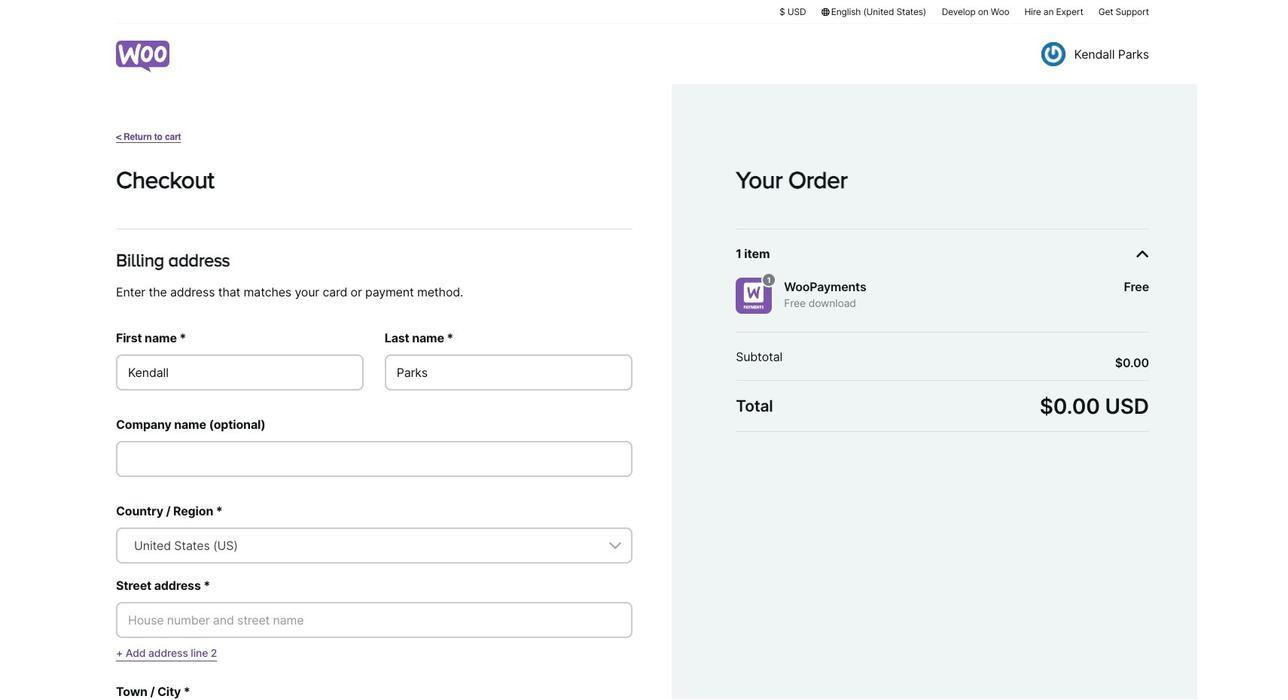 Task type: vqa. For each thing, say whether or not it's contained in the screenshot.
and to the middle
no



Task type: locate. For each thing, give the bounding box(es) containing it.
Country / Region field
[[116, 528, 633, 564]]

None text field
[[116, 355, 364, 391], [116, 441, 633, 477], [116, 355, 364, 391], [116, 441, 633, 477]]

None text field
[[385, 355, 633, 391], [128, 537, 621, 555], [385, 355, 633, 391], [128, 537, 621, 555]]

product icon image
[[736, 278, 772, 314]]

open account menu image
[[1041, 42, 1065, 66]]



Task type: describe. For each thing, give the bounding box(es) containing it.
House number and street name text field
[[116, 603, 633, 639]]

angle down image
[[1136, 248, 1149, 260]]



